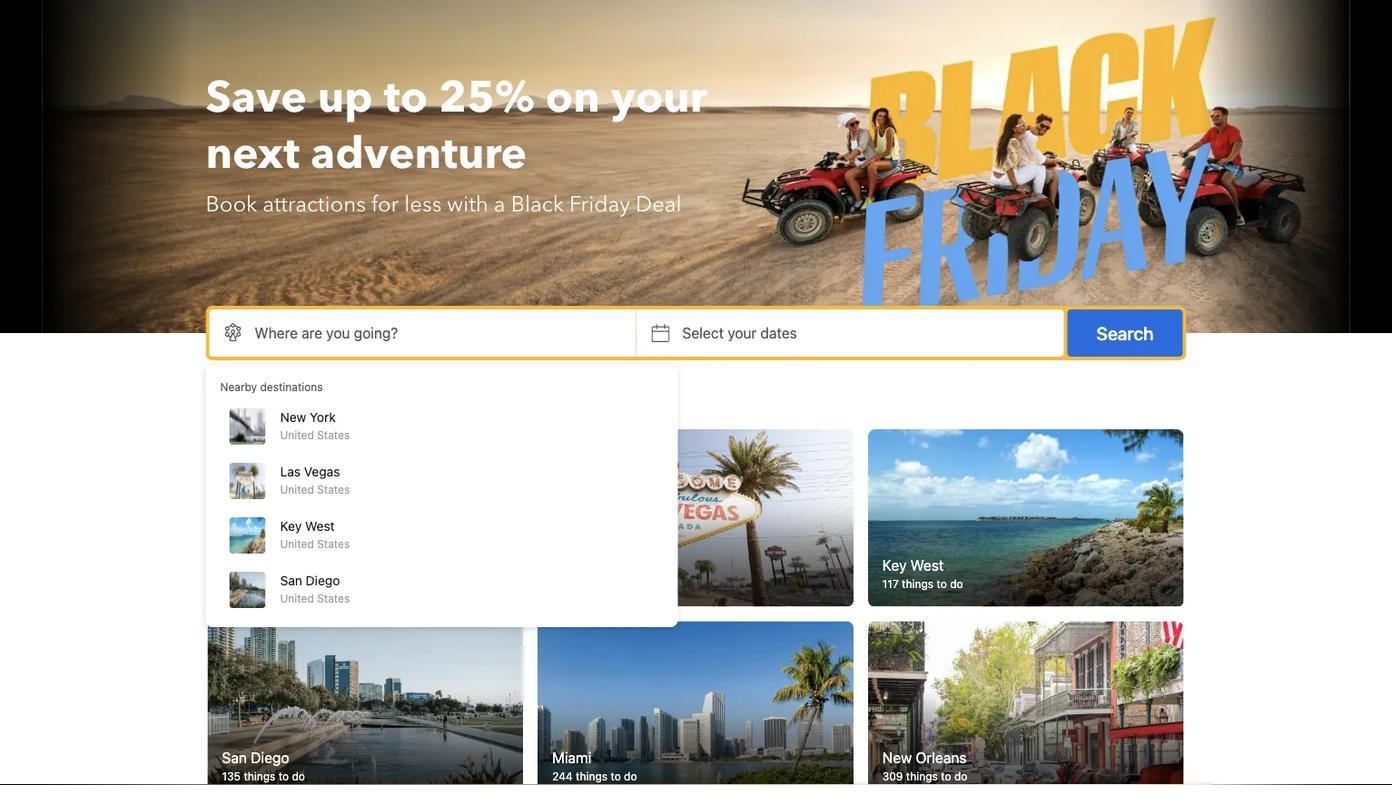 Task type: vqa. For each thing, say whether or not it's contained in the screenshot.


Task type: describe. For each thing, give the bounding box(es) containing it.
san for san diego united states
[[280, 574, 302, 589]]

new for new york united states
[[280, 410, 306, 425]]

miami
[[552, 749, 591, 766]]

135
[[222, 770, 241, 783]]

a
[[494, 189, 506, 219]]

nearby destinations up las
[[208, 390, 385, 415]]

deal
[[636, 189, 682, 219]]

united for new
[[280, 429, 314, 441]]

save
[[206, 68, 307, 128]]

key for key west 117 things to do
[[883, 557, 907, 574]]

nearby destinations up new york united states
[[220, 381, 323, 393]]

las
[[280, 465, 301, 480]]

destinations up new york united states
[[260, 381, 323, 393]]

do for new orleans
[[955, 770, 968, 783]]

select your dates
[[683, 325, 797, 342]]

san diego 135 things to do
[[222, 749, 305, 783]]

orleans
[[916, 749, 967, 766]]

select
[[683, 325, 724, 342]]

san diego image
[[208, 622, 523, 786]]

things for key west
[[902, 578, 934, 591]]

next
[[206, 124, 300, 184]]

do for san diego
[[292, 770, 305, 783]]

things for new orleans
[[906, 770, 938, 783]]

states for new york
[[317, 429, 350, 441]]

states for san diego
[[317, 592, 350, 605]]

united for las
[[280, 483, 314, 496]]

to for key west
[[937, 578, 947, 591]]

las vegas image
[[538, 430, 854, 607]]

west for key west united states
[[305, 519, 335, 534]]

117
[[883, 578, 899, 591]]

attractions
[[263, 189, 366, 219]]

states for las vegas
[[317, 483, 350, 496]]

do for key west
[[950, 578, 963, 591]]

things for new york
[[250, 578, 282, 591]]

things for san diego
[[244, 770, 276, 783]]

your inside save up to 25% on your next adventure book attractions for less with a black friday deal
[[611, 68, 707, 128]]

new york united states
[[280, 410, 350, 441]]

west for key west 117 things to do
[[911, 557, 944, 574]]

adventure
[[311, 124, 527, 184]]

save up to 25% on your next adventure book attractions for less with a black friday deal
[[206, 68, 707, 219]]

miami image
[[538, 622, 854, 786]]

dates
[[761, 325, 797, 342]]

to inside the miami 244 things to do
[[611, 770, 621, 783]]

key west 117 things to do
[[883, 557, 963, 591]]

york for new york 1202 things to do
[[255, 557, 285, 574]]

states for key west
[[317, 538, 350, 550]]

destinations up vegas
[[277, 390, 385, 415]]

key for key west united states
[[280, 519, 302, 534]]

black
[[511, 189, 564, 219]]

vegas
[[304, 465, 340, 480]]



Task type: locate. For each thing, give the bounding box(es) containing it.
states down key west united states
[[317, 592, 350, 605]]

for
[[371, 189, 399, 219]]

new orleans 309 things to do
[[883, 749, 968, 783]]

san inside 'san diego 135 things to do'
[[222, 749, 247, 766]]

york down key west united states
[[255, 557, 285, 574]]

do inside new orleans 309 things to do
[[955, 770, 968, 783]]

san inside san diego united states
[[280, 574, 302, 589]]

0 vertical spatial york
[[310, 410, 336, 425]]

less
[[404, 189, 442, 219]]

do inside new york 1202 things to do
[[298, 578, 312, 591]]

1 horizontal spatial west
[[911, 557, 944, 574]]

united up new york 1202 things to do
[[280, 538, 314, 550]]

to inside key west 117 things to do
[[937, 578, 947, 591]]

key inside key west united states
[[280, 519, 302, 534]]

0 horizontal spatial key
[[280, 519, 302, 534]]

to inside new york 1202 things to do
[[285, 578, 295, 591]]

states up vegas
[[317, 429, 350, 441]]

states inside key west united states
[[317, 538, 350, 550]]

united inside san diego united states
[[280, 592, 314, 605]]

do for new york
[[298, 578, 312, 591]]

1 united from the top
[[280, 429, 314, 441]]

2 states from the top
[[317, 483, 350, 496]]

to right 135
[[279, 770, 289, 783]]

new york image
[[208, 430, 523, 607]]

1 vertical spatial west
[[911, 557, 944, 574]]

4 united from the top
[[280, 592, 314, 605]]

on
[[546, 68, 600, 128]]

miami 244 things to do
[[552, 749, 637, 783]]

things
[[250, 578, 282, 591], [902, 578, 934, 591], [244, 770, 276, 783], [576, 770, 608, 783], [906, 770, 938, 783]]

do right 135
[[292, 770, 305, 783]]

244
[[552, 770, 573, 783]]

0 horizontal spatial your
[[611, 68, 707, 128]]

to inside save up to 25% on your next adventure book attractions for less with a black friday deal
[[384, 68, 428, 128]]

4 states from the top
[[317, 592, 350, 605]]

key west united states
[[280, 519, 350, 550]]

states inside new york united states
[[317, 429, 350, 441]]

to inside new orleans 309 things to do
[[941, 770, 951, 783]]

new inside new york united states
[[280, 410, 306, 425]]

states inside san diego united states
[[317, 592, 350, 605]]

united
[[280, 429, 314, 441], [280, 483, 314, 496], [280, 538, 314, 550], [280, 592, 314, 605]]

0 vertical spatial diego
[[306, 574, 340, 589]]

book
[[206, 189, 257, 219]]

to right 1202
[[285, 578, 295, 591]]

0 vertical spatial new
[[280, 410, 306, 425]]

2 horizontal spatial new
[[883, 749, 912, 766]]

your right on
[[611, 68, 707, 128]]

things right 1202
[[250, 578, 282, 591]]

united down las
[[280, 483, 314, 496]]

west
[[305, 519, 335, 534], [911, 557, 944, 574]]

diego for san diego united states
[[306, 574, 340, 589]]

san diego united states
[[280, 574, 350, 605]]

0 vertical spatial your
[[611, 68, 707, 128]]

0 vertical spatial san
[[280, 574, 302, 589]]

0 horizontal spatial san
[[222, 749, 247, 766]]

search button
[[1068, 310, 1183, 357]]

united inside new york united states
[[280, 429, 314, 441]]

york inside new york united states
[[310, 410, 336, 425]]

new up 309
[[883, 749, 912, 766]]

key
[[280, 519, 302, 534], [883, 557, 907, 574]]

0 vertical spatial west
[[305, 519, 335, 534]]

1 horizontal spatial york
[[310, 410, 336, 425]]

0 horizontal spatial new
[[222, 557, 252, 574]]

to for new york
[[285, 578, 295, 591]]

309
[[883, 770, 903, 783]]

things inside 'san diego 135 things to do'
[[244, 770, 276, 783]]

to right 244
[[611, 770, 621, 783]]

search
[[1097, 322, 1154, 344]]

1 vertical spatial york
[[255, 557, 285, 574]]

states up san diego united states
[[317, 538, 350, 550]]

0 vertical spatial key
[[280, 519, 302, 534]]

united for san
[[280, 592, 314, 605]]

diego inside san diego united states
[[306, 574, 340, 589]]

do
[[298, 578, 312, 591], [950, 578, 963, 591], [292, 770, 305, 783], [624, 770, 637, 783], [955, 770, 968, 783]]

san down key west united states
[[280, 574, 302, 589]]

do inside 'san diego 135 things to do'
[[292, 770, 305, 783]]

york
[[310, 410, 336, 425], [255, 557, 285, 574]]

1 states from the top
[[317, 429, 350, 441]]

do inside the miami 244 things to do
[[624, 770, 637, 783]]

things inside new orleans 309 things to do
[[906, 770, 938, 783]]

1 horizontal spatial key
[[883, 557, 907, 574]]

west inside key west 117 things to do
[[911, 557, 944, 574]]

new up 1202
[[222, 557, 252, 574]]

things down "miami"
[[576, 770, 608, 783]]

to
[[384, 68, 428, 128], [285, 578, 295, 591], [937, 578, 947, 591], [279, 770, 289, 783], [611, 770, 621, 783], [941, 770, 951, 783]]

do down orleans
[[955, 770, 968, 783]]

new inside new orleans 309 things to do
[[883, 749, 912, 766]]

key west image
[[868, 430, 1184, 607]]

united up las
[[280, 429, 314, 441]]

states
[[317, 429, 350, 441], [317, 483, 350, 496], [317, 538, 350, 550], [317, 592, 350, 605]]

things inside the miami 244 things to do
[[576, 770, 608, 783]]

your
[[611, 68, 707, 128], [728, 325, 757, 342]]

with
[[447, 189, 489, 219]]

1 vertical spatial diego
[[251, 749, 289, 766]]

new for new orleans 309 things to do
[[883, 749, 912, 766]]

Where are you going? search field
[[209, 310, 636, 357]]

key down las vegas united states
[[280, 519, 302, 534]]

to for san diego
[[279, 770, 289, 783]]

0 horizontal spatial diego
[[251, 749, 289, 766]]

to for new orleans
[[941, 770, 951, 783]]

1 horizontal spatial san
[[280, 574, 302, 589]]

up
[[318, 68, 373, 128]]

3 united from the top
[[280, 538, 314, 550]]

do down key west united states
[[298, 578, 312, 591]]

things right 117 on the bottom
[[902, 578, 934, 591]]

key inside key west 117 things to do
[[883, 557, 907, 574]]

2 united from the top
[[280, 483, 314, 496]]

states down vegas
[[317, 483, 350, 496]]

diego for san diego 135 things to do
[[251, 749, 289, 766]]

2 vertical spatial new
[[883, 749, 912, 766]]

friday
[[570, 189, 630, 219]]

nearby destinations
[[220, 381, 323, 393], [208, 390, 385, 415]]

things inside new york 1202 things to do
[[250, 578, 282, 591]]

things down orleans
[[906, 770, 938, 783]]

new
[[280, 410, 306, 425], [222, 557, 252, 574], [883, 749, 912, 766]]

new inside new york 1202 things to do
[[222, 557, 252, 574]]

1 vertical spatial san
[[222, 749, 247, 766]]

1202
[[222, 578, 247, 591]]

san for san diego 135 things to do
[[222, 749, 247, 766]]

1 horizontal spatial your
[[728, 325, 757, 342]]

york for new york united states
[[310, 410, 336, 425]]

new york 1202 things to do
[[222, 557, 312, 591]]

1 vertical spatial new
[[222, 557, 252, 574]]

las vegas united states
[[280, 465, 350, 496]]

united inside key west united states
[[280, 538, 314, 550]]

1 vertical spatial your
[[728, 325, 757, 342]]

things right 135
[[244, 770, 276, 783]]

nearby
[[220, 381, 257, 393], [208, 390, 272, 415]]

york inside new york 1202 things to do
[[255, 557, 285, 574]]

diego
[[306, 574, 340, 589], [251, 749, 289, 766]]

to down orleans
[[941, 770, 951, 783]]

san
[[280, 574, 302, 589], [222, 749, 247, 766]]

1 vertical spatial key
[[883, 557, 907, 574]]

key up 117 on the bottom
[[883, 557, 907, 574]]

new orleans image
[[868, 622, 1184, 786]]

new for new york 1202 things to do
[[222, 557, 252, 574]]

san up 135
[[222, 749, 247, 766]]

25%
[[439, 68, 535, 128]]

states inside las vegas united states
[[317, 483, 350, 496]]

to right up
[[384, 68, 428, 128]]

1 horizontal spatial diego
[[306, 574, 340, 589]]

destinations
[[260, 381, 323, 393], [277, 390, 385, 415]]

1 horizontal spatial new
[[280, 410, 306, 425]]

new up las
[[280, 410, 306, 425]]

things inside key west 117 things to do
[[902, 578, 934, 591]]

to right 117 on the bottom
[[937, 578, 947, 591]]

3 states from the top
[[317, 538, 350, 550]]

united inside las vegas united states
[[280, 483, 314, 496]]

your left dates
[[728, 325, 757, 342]]

west inside key west united states
[[305, 519, 335, 534]]

diego inside 'san diego 135 things to do'
[[251, 749, 289, 766]]

0 horizontal spatial york
[[255, 557, 285, 574]]

to inside 'san diego 135 things to do'
[[279, 770, 289, 783]]

york up vegas
[[310, 410, 336, 425]]

do right 244
[[624, 770, 637, 783]]

0 horizontal spatial west
[[305, 519, 335, 534]]

united down new york 1202 things to do
[[280, 592, 314, 605]]

do inside key west 117 things to do
[[950, 578, 963, 591]]

do right 117 on the bottom
[[950, 578, 963, 591]]

united for key
[[280, 538, 314, 550]]



